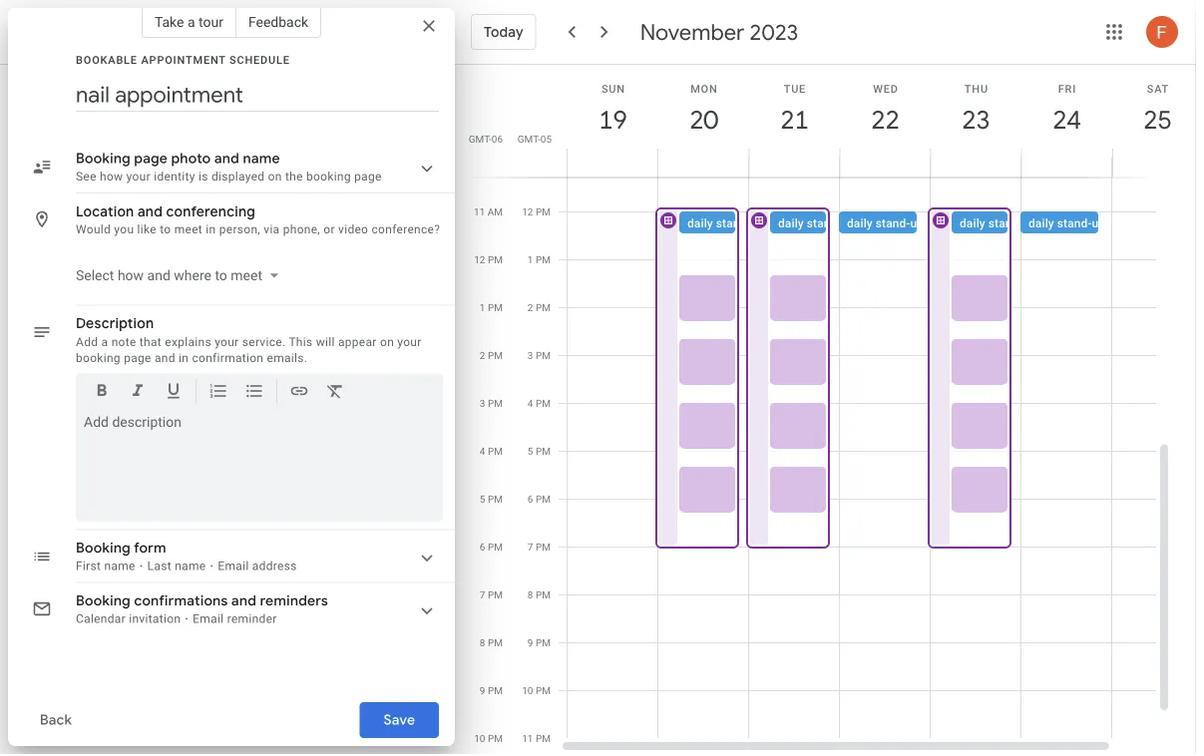 Task type: describe. For each thing, give the bounding box(es) containing it.
sunday, november 19 element
[[590, 97, 636, 143]]

0 horizontal spatial 4
[[480, 445, 485, 457]]

0 horizontal spatial 10
[[474, 732, 485, 744]]

0 horizontal spatial 8
[[480, 637, 485, 649]]

0 vertical spatial page
[[134, 150, 168, 168]]

21 column header
[[748, 65, 840, 177]]

today
[[484, 23, 524, 41]]

video
[[338, 223, 368, 237]]

1 vertical spatial 7 pm
[[480, 589, 503, 601]]

back
[[40, 711, 72, 729]]

2 daily stand-up button from the left
[[770, 212, 892, 234]]

25 column header
[[1112, 65, 1196, 177]]

booking for booking page photo and name see how your identity is displayed on the booking page
[[76, 150, 131, 168]]

identity
[[154, 170, 195, 184]]

05
[[541, 133, 552, 145]]

first name
[[76, 559, 135, 573]]

saturday, november 25 element
[[1135, 97, 1181, 143]]

note
[[111, 335, 136, 349]]

person,
[[219, 223, 260, 237]]

service.
[[242, 335, 286, 349]]

booking for that
[[76, 351, 121, 365]]

address
[[252, 559, 297, 573]]

gmt-05
[[518, 133, 552, 145]]

last
[[147, 559, 172, 573]]

23
[[961, 103, 989, 136]]

0 vertical spatial 1 pm
[[528, 253, 551, 265]]

0 horizontal spatial 6 pm
[[480, 541, 503, 553]]

sat 25
[[1142, 82, 1171, 136]]

confirmation
[[192, 351, 264, 365]]

thu
[[965, 82, 989, 95]]

gmt-06
[[469, 133, 503, 145]]

conference?
[[372, 223, 440, 237]]

insert link image
[[289, 381, 309, 404]]

1 horizontal spatial 8
[[528, 589, 533, 601]]

november
[[640, 18, 745, 46]]

0 vertical spatial 12
[[522, 206, 533, 218]]

and up reminder
[[231, 592, 257, 610]]

2023
[[750, 18, 799, 46]]

up for third daily stand-up button from the right
[[911, 216, 924, 230]]

sun 19
[[598, 82, 626, 136]]

see
[[76, 170, 97, 184]]

up for second daily stand-up button from the left
[[842, 216, 855, 230]]

1 daily stand-up button from the left
[[680, 212, 801, 234]]

email address
[[218, 559, 297, 573]]

via
[[264, 223, 280, 237]]

19
[[598, 103, 626, 136]]

1 horizontal spatial 5
[[528, 445, 533, 457]]

daily stand-up for 1st daily stand-up button from left
[[688, 216, 764, 230]]

would
[[76, 223, 111, 237]]

tue
[[784, 82, 806, 95]]

remove formatting image
[[325, 381, 345, 404]]

on for that
[[380, 335, 394, 349]]

tuesday, november 21 element
[[772, 97, 818, 143]]

booking confirmations and reminders
[[76, 592, 328, 610]]

1 horizontal spatial 2 pm
[[528, 301, 551, 313]]

up for 5th daily stand-up button
[[1092, 216, 1106, 230]]

that
[[140, 335, 162, 349]]

0 vertical spatial 2
[[528, 301, 533, 313]]

booking for booking confirmations and reminders
[[76, 592, 131, 610]]

italic image
[[128, 381, 148, 404]]

0 vertical spatial 10 pm
[[522, 685, 551, 697]]

23 column header
[[930, 65, 1022, 177]]

0 vertical spatial 7 pm
[[528, 541, 551, 553]]

11 for 11 am
[[474, 206, 485, 218]]

1 horizontal spatial 6 pm
[[528, 493, 551, 505]]

description
[[76, 315, 154, 333]]

like
[[137, 223, 157, 237]]

your inside booking page photo and name see how your identity is displayed on the booking page
[[126, 170, 151, 184]]

bookable appointment schedule
[[76, 53, 290, 66]]

today button
[[471, 8, 537, 56]]

tour
[[199, 13, 223, 30]]

description add a note that explains your service. this will appear on your booking page and in confirmation emails.
[[76, 315, 422, 365]]

numbered list image
[[209, 381, 229, 404]]

meet inside 'location and conferencing would you like to meet in person, via phone, or video conference?'
[[174, 223, 203, 237]]

email reminder
[[193, 612, 277, 626]]

confirmations
[[134, 592, 228, 610]]

1 horizontal spatial 9
[[528, 637, 533, 649]]

bookable
[[76, 53, 138, 66]]

invitation
[[129, 612, 181, 626]]

feedback button
[[236, 6, 321, 38]]

wed
[[873, 82, 899, 95]]

add
[[76, 335, 98, 349]]

select how and where to meet
[[76, 267, 262, 283]]

Add title text field
[[76, 80, 439, 110]]

booking for name
[[306, 170, 351, 184]]

24 column header
[[1021, 65, 1113, 177]]

and inside booking page photo and name see how your identity is displayed on the booking page
[[214, 150, 240, 168]]

0 horizontal spatial 9 pm
[[480, 685, 503, 697]]

06
[[492, 133, 503, 145]]

explains
[[165, 335, 211, 349]]

thu 23
[[961, 82, 989, 136]]

is
[[199, 170, 208, 184]]

back button
[[24, 697, 88, 744]]

appear
[[338, 335, 377, 349]]

0 horizontal spatial 5 pm
[[480, 493, 503, 505]]

sat
[[1147, 82, 1170, 95]]

1 vertical spatial 4 pm
[[480, 445, 503, 457]]

name for first name
[[104, 559, 135, 573]]

0 horizontal spatial 12 pm
[[474, 253, 503, 265]]

first
[[76, 559, 101, 573]]

2 horizontal spatial your
[[397, 335, 422, 349]]

select how and where to meet button
[[68, 257, 286, 293]]

0 vertical spatial 7
[[528, 541, 533, 553]]

0 vertical spatial 8 pm
[[528, 589, 551, 601]]

0 horizontal spatial 8 pm
[[480, 637, 503, 649]]

0 horizontal spatial 7
[[480, 589, 485, 601]]

this
[[289, 335, 313, 349]]

a inside "description add a note that explains your service. this will appear on your booking page and in confirmation emails."
[[101, 335, 108, 349]]

and inside 'location and conferencing would you like to meet in person, via phone, or video conference?'
[[138, 203, 163, 221]]

emails.
[[267, 351, 308, 365]]

0 horizontal spatial 1 pm
[[480, 301, 503, 313]]

a inside take a tour button
[[188, 13, 195, 30]]

1 vertical spatial 6
[[480, 541, 485, 553]]

location
[[76, 203, 134, 221]]

appointment
[[141, 53, 226, 66]]

email for email address
[[218, 559, 249, 573]]

booking for booking form
[[76, 539, 131, 557]]

booking form
[[76, 539, 166, 557]]

stand- for fourth daily stand-up button from left
[[989, 216, 1023, 230]]

displayed
[[212, 170, 265, 184]]

monday, november 20 element
[[681, 97, 727, 143]]

1 vertical spatial 3
[[480, 397, 485, 409]]

19 column header
[[567, 65, 659, 177]]

4 daily stand-up button from the left
[[952, 212, 1074, 234]]

1 horizontal spatial 4
[[528, 397, 533, 409]]

stand- for third daily stand-up button from the right
[[876, 216, 911, 230]]

21
[[779, 103, 808, 136]]

stand- for 1st daily stand-up button from left
[[716, 216, 751, 230]]

reminder
[[227, 612, 277, 626]]

the
[[285, 170, 303, 184]]

11 pm
[[522, 732, 551, 744]]

20
[[688, 103, 717, 136]]

photo
[[171, 150, 211, 168]]

page for description
[[124, 351, 151, 365]]



Task type: vqa. For each thing, say whether or not it's contained in the screenshot.


Task type: locate. For each thing, give the bounding box(es) containing it.
2 vertical spatial page
[[124, 351, 151, 365]]

1 vertical spatial 9
[[480, 685, 485, 697]]

how right see
[[100, 170, 123, 184]]

2
[[528, 301, 533, 313], [480, 349, 485, 361]]

am
[[488, 206, 503, 218]]

on right appear
[[380, 335, 394, 349]]

1 vertical spatial 6 pm
[[480, 541, 503, 553]]

0 vertical spatial meet
[[174, 223, 203, 237]]

your
[[126, 170, 151, 184], [215, 335, 239, 349], [397, 335, 422, 349]]

formatting options toolbar
[[76, 374, 443, 416]]

2 horizontal spatial name
[[243, 150, 280, 168]]

1 vertical spatial 5
[[480, 493, 485, 505]]

1 gmt- from the left
[[469, 133, 492, 145]]

0 horizontal spatial 9
[[480, 685, 485, 697]]

gmt- right 06
[[518, 133, 541, 145]]

a
[[188, 13, 195, 30], [101, 335, 108, 349]]

take a tour button
[[142, 6, 236, 38]]

will
[[316, 335, 335, 349]]

to right where at the top left
[[215, 267, 227, 283]]

3 daily stand-up button from the left
[[839, 212, 961, 234]]

meet down conferencing
[[174, 223, 203, 237]]

mon
[[691, 82, 718, 95]]

12 pm
[[522, 206, 551, 218], [474, 253, 503, 265]]

0 vertical spatial in
[[206, 223, 216, 237]]

20 column header
[[658, 65, 749, 177]]

4 stand- from the left
[[989, 216, 1023, 230]]

name
[[243, 150, 280, 168], [104, 559, 135, 573], [175, 559, 206, 573]]

1 horizontal spatial 8 pm
[[528, 589, 551, 601]]

0 vertical spatial 3
[[528, 349, 533, 361]]

0 vertical spatial how
[[100, 170, 123, 184]]

stand- for second daily stand-up button from the left
[[807, 216, 842, 230]]

0 vertical spatial 4 pm
[[528, 397, 551, 409]]

11 am
[[474, 206, 503, 218]]

name inside booking page photo and name see how your identity is displayed on the booking page
[[243, 150, 280, 168]]

daily for 1st daily stand-up button from left
[[688, 216, 713, 230]]

0 vertical spatial 12 pm
[[522, 206, 551, 218]]

fri 24
[[1052, 82, 1080, 136]]

where
[[174, 267, 212, 283]]

1 vertical spatial in
[[179, 351, 189, 365]]

a right add
[[101, 335, 108, 349]]

in down explains
[[179, 351, 189, 365]]

1 vertical spatial 12
[[474, 253, 485, 265]]

3 up from the left
[[911, 216, 924, 230]]

and up displayed
[[214, 150, 240, 168]]

booking up first name
[[76, 539, 131, 557]]

and left where at the top left
[[147, 267, 170, 283]]

name right last
[[175, 559, 206, 573]]

1 horizontal spatial 12
[[522, 206, 533, 218]]

1 vertical spatial 2 pm
[[480, 349, 503, 361]]

how right select
[[118, 267, 144, 283]]

wednesday, november 22 element
[[863, 97, 909, 143]]

page for booking
[[354, 170, 382, 184]]

feedback
[[248, 13, 308, 30]]

page down that
[[124, 351, 151, 365]]

0 horizontal spatial 2 pm
[[480, 349, 503, 361]]

3 daily from the left
[[847, 216, 873, 230]]

2 daily from the left
[[778, 216, 804, 230]]

1 horizontal spatial name
[[175, 559, 206, 573]]

0 horizontal spatial 5
[[480, 493, 485, 505]]

daily
[[688, 216, 713, 230], [778, 216, 804, 230], [847, 216, 873, 230], [960, 216, 986, 230], [1029, 216, 1055, 230]]

take
[[155, 13, 184, 30]]

0 vertical spatial on
[[268, 170, 282, 184]]

5
[[528, 445, 533, 457], [480, 493, 485, 505]]

form
[[134, 539, 166, 557]]

1 vertical spatial on
[[380, 335, 394, 349]]

schedule
[[230, 53, 290, 66]]

page inside "description add a note that explains your service. this will appear on your booking page and in confirmation emails."
[[124, 351, 151, 365]]

how inside 'popup button'
[[118, 267, 144, 283]]

your right appear
[[397, 335, 422, 349]]

friday, november 24 element
[[1044, 97, 1090, 143]]

page up video
[[354, 170, 382, 184]]

1 up from the left
[[751, 216, 764, 230]]

0 vertical spatial 9 pm
[[528, 637, 551, 649]]

grid
[[463, 65, 1196, 754]]

daily stand-up
[[688, 216, 764, 230], [778, 216, 855, 230], [847, 216, 924, 230], [960, 216, 1037, 230], [1029, 216, 1106, 230]]

conferencing
[[166, 203, 256, 221]]

gmt- for 05
[[518, 133, 541, 145]]

7 pm
[[528, 541, 551, 553], [480, 589, 503, 601]]

12 pm right am on the top left
[[522, 206, 551, 218]]

a left tour
[[188, 13, 195, 30]]

booking
[[306, 170, 351, 184], [76, 351, 121, 365]]

on for name
[[268, 170, 282, 184]]

12 down 11 am
[[474, 253, 485, 265]]

2 up from the left
[[842, 216, 855, 230]]

1 pm
[[528, 253, 551, 265], [480, 301, 503, 313]]

last name
[[147, 559, 206, 573]]

name up displayed
[[243, 150, 280, 168]]

to right "like"
[[160, 223, 171, 237]]

3 booking from the top
[[76, 592, 131, 610]]

daily stand-up for fourth daily stand-up button from left
[[960, 216, 1037, 230]]

daily for fourth daily stand-up button from left
[[960, 216, 986, 230]]

booking inside "description add a note that explains your service. this will appear on your booking page and in confirmation emails."
[[76, 351, 121, 365]]

email for email reminder
[[193, 612, 224, 626]]

12 pm down 11 am
[[474, 253, 503, 265]]

mon 20
[[688, 82, 718, 136]]

stand-
[[716, 216, 751, 230], [807, 216, 842, 230], [876, 216, 911, 230], [989, 216, 1023, 230], [1058, 216, 1092, 230]]

0 vertical spatial 9
[[528, 637, 533, 649]]

calendar invitation
[[76, 612, 181, 626]]

gmt- left gmt-05
[[469, 133, 492, 145]]

0 horizontal spatial gmt-
[[469, 133, 492, 145]]

1 vertical spatial booking
[[76, 351, 121, 365]]

8 pm
[[528, 589, 551, 601], [480, 637, 503, 649]]

tue 21
[[779, 82, 808, 136]]

0 vertical spatial 6
[[528, 493, 533, 505]]

and down that
[[155, 351, 175, 365]]

1 horizontal spatial in
[[206, 223, 216, 237]]

0 vertical spatial 4
[[528, 397, 533, 409]]

25
[[1142, 103, 1171, 136]]

11 for 11 pm
[[522, 732, 533, 744]]

how
[[100, 170, 123, 184], [118, 267, 144, 283]]

to
[[160, 223, 171, 237], [215, 267, 227, 283]]

on
[[268, 170, 282, 184], [380, 335, 394, 349]]

4
[[528, 397, 533, 409], [480, 445, 485, 457]]

email down booking confirmations and reminders
[[193, 612, 224, 626]]

1 horizontal spatial 10
[[522, 685, 533, 697]]

1 vertical spatial email
[[193, 612, 224, 626]]

booking inside booking page photo and name see how your identity is displayed on the booking page
[[76, 150, 131, 168]]

1 daily stand-up from the left
[[688, 216, 764, 230]]

1 horizontal spatial 1
[[528, 253, 533, 265]]

1 horizontal spatial meet
[[231, 267, 262, 283]]

1 vertical spatial 1 pm
[[480, 301, 503, 313]]

0 horizontal spatial 11
[[474, 206, 485, 218]]

5 daily stand-up from the left
[[1029, 216, 1106, 230]]

1 vertical spatial 7
[[480, 589, 485, 601]]

bold image
[[92, 381, 112, 404]]

1 vertical spatial 12 pm
[[474, 253, 503, 265]]

10 up 11 pm
[[522, 685, 533, 697]]

4 daily from the left
[[960, 216, 986, 230]]

daily for second daily stand-up button from the left
[[778, 216, 804, 230]]

1 horizontal spatial on
[[380, 335, 394, 349]]

up for 1st daily stand-up button from left
[[751, 216, 764, 230]]

booking right "the"
[[306, 170, 351, 184]]

1 vertical spatial 1
[[480, 301, 485, 313]]

and inside 'popup button'
[[147, 267, 170, 283]]

1 vertical spatial 8
[[480, 637, 485, 649]]

0 vertical spatial 10
[[522, 685, 533, 697]]

0 vertical spatial 5 pm
[[528, 445, 551, 457]]

gmt- for 06
[[469, 133, 492, 145]]

5 daily stand-up button from the left
[[1021, 212, 1143, 234]]

0 vertical spatial 5
[[528, 445, 533, 457]]

0 vertical spatial 3 pm
[[528, 349, 551, 361]]

4 daily stand-up from the left
[[960, 216, 1037, 230]]

0 horizontal spatial 3 pm
[[480, 397, 503, 409]]

0 horizontal spatial 1
[[480, 301, 485, 313]]

0 horizontal spatial 4 pm
[[480, 445, 503, 457]]

to inside 'popup button'
[[215, 267, 227, 283]]

2 daily stand-up from the left
[[778, 216, 855, 230]]

you
[[114, 223, 134, 237]]

0 vertical spatial email
[[218, 559, 249, 573]]

name for last name
[[175, 559, 206, 573]]

1 vertical spatial how
[[118, 267, 144, 283]]

stand- for 5th daily stand-up button
[[1058, 216, 1092, 230]]

1 horizontal spatial 2
[[528, 301, 533, 313]]

meet
[[174, 223, 203, 237], [231, 267, 262, 283]]

grid containing 19
[[463, 65, 1196, 754]]

bulleted list image
[[244, 381, 264, 404]]

on inside booking page photo and name see how your identity is displayed on the booking page
[[268, 170, 282, 184]]

daily stand-up for third daily stand-up button from the right
[[847, 216, 924, 230]]

1 vertical spatial meet
[[231, 267, 262, 283]]

1 horizontal spatial 7 pm
[[528, 541, 551, 553]]

0 horizontal spatial name
[[104, 559, 135, 573]]

1 horizontal spatial 9 pm
[[528, 637, 551, 649]]

meet down person,
[[231, 267, 262, 283]]

underline image
[[164, 381, 184, 404]]

booking up calendar
[[76, 592, 131, 610]]

2 vertical spatial booking
[[76, 592, 131, 610]]

0 vertical spatial booking
[[306, 170, 351, 184]]

0 horizontal spatial a
[[101, 335, 108, 349]]

1 horizontal spatial 12 pm
[[522, 206, 551, 218]]

1 horizontal spatial 5 pm
[[528, 445, 551, 457]]

take a tour
[[155, 13, 223, 30]]

0 horizontal spatial 7 pm
[[480, 589, 503, 601]]

1 horizontal spatial booking
[[306, 170, 351, 184]]

10 pm left 11 pm
[[474, 732, 503, 744]]

0 horizontal spatial 12
[[474, 253, 485, 265]]

up for fourth daily stand-up button from left
[[1023, 216, 1037, 230]]

1 horizontal spatial 3
[[528, 349, 533, 361]]

in
[[206, 223, 216, 237], [179, 351, 189, 365]]

calendar
[[76, 612, 126, 626]]

0 horizontal spatial meet
[[174, 223, 203, 237]]

page up identity
[[134, 150, 168, 168]]

in inside "description add a note that explains your service. this will appear on your booking page and in confirmation emails."
[[179, 351, 189, 365]]

1 horizontal spatial 1 pm
[[528, 253, 551, 265]]

0 horizontal spatial to
[[160, 223, 171, 237]]

sun
[[602, 82, 626, 95]]

24
[[1052, 103, 1080, 136]]

on inside "description add a note that explains your service. this will appear on your booking page and in confirmation emails."
[[380, 335, 394, 349]]

1 horizontal spatial 6
[[528, 493, 533, 505]]

1
[[528, 253, 533, 265], [480, 301, 485, 313]]

Description text field
[[84, 414, 435, 513]]

meet inside 'popup button'
[[231, 267, 262, 283]]

in inside 'location and conferencing would you like to meet in person, via phone, or video conference?'
[[206, 223, 216, 237]]

daily stand-up for second daily stand-up button from the left
[[778, 216, 855, 230]]

daily stand-up for 5th daily stand-up button
[[1029, 216, 1106, 230]]

1 vertical spatial 11
[[522, 732, 533, 744]]

booking page photo and name see how your identity is displayed on the booking page
[[76, 150, 382, 184]]

9 pm
[[528, 637, 551, 649], [480, 685, 503, 697]]

to inside 'location and conferencing would you like to meet in person, via phone, or video conference?'
[[160, 223, 171, 237]]

and
[[214, 150, 240, 168], [138, 203, 163, 221], [147, 267, 170, 283], [155, 351, 175, 365], [231, 592, 257, 610]]

0 horizontal spatial booking
[[76, 351, 121, 365]]

10
[[522, 685, 533, 697], [474, 732, 485, 744]]

2 gmt- from the left
[[518, 133, 541, 145]]

1 booking from the top
[[76, 150, 131, 168]]

3 daily stand-up from the left
[[847, 216, 924, 230]]

in down conferencing
[[206, 223, 216, 237]]

daily for 5th daily stand-up button
[[1029, 216, 1055, 230]]

1 vertical spatial 8 pm
[[480, 637, 503, 649]]

0 horizontal spatial 6
[[480, 541, 485, 553]]

3 pm
[[528, 349, 551, 361], [480, 397, 503, 409]]

2 booking from the top
[[76, 539, 131, 557]]

november 2023
[[640, 18, 799, 46]]

4 up from the left
[[1023, 216, 1037, 230]]

12
[[522, 206, 533, 218], [474, 253, 485, 265]]

1 horizontal spatial a
[[188, 13, 195, 30]]

reminders
[[260, 592, 328, 610]]

10 pm up 11 pm
[[522, 685, 551, 697]]

0 vertical spatial 1
[[528, 253, 533, 265]]

10 left 11 pm
[[474, 732, 485, 744]]

email left address
[[218, 559, 249, 573]]

1 horizontal spatial your
[[215, 335, 239, 349]]

7
[[528, 541, 533, 553], [480, 589, 485, 601]]

wed 22
[[870, 82, 899, 136]]

1 horizontal spatial 10 pm
[[522, 685, 551, 697]]

2 pm
[[528, 301, 551, 313], [480, 349, 503, 361]]

and up "like"
[[138, 203, 163, 221]]

2 stand- from the left
[[807, 216, 842, 230]]

1 daily from the left
[[688, 216, 713, 230]]

1 stand- from the left
[[716, 216, 751, 230]]

booking inside booking page photo and name see how your identity is displayed on the booking page
[[306, 170, 351, 184]]

0 horizontal spatial on
[[268, 170, 282, 184]]

5 stand- from the left
[[1058, 216, 1092, 230]]

22
[[870, 103, 899, 136]]

3 stand- from the left
[[876, 216, 911, 230]]

12 right am on the top left
[[522, 206, 533, 218]]

6
[[528, 493, 533, 505], [480, 541, 485, 553]]

your up confirmation
[[215, 335, 239, 349]]

page
[[134, 150, 168, 168], [354, 170, 382, 184], [124, 351, 151, 365]]

phone,
[[283, 223, 320, 237]]

select
[[76, 267, 114, 283]]

or
[[324, 223, 335, 237]]

thursday, november 23 element
[[953, 97, 999, 143]]

0 horizontal spatial 10 pm
[[474, 732, 503, 744]]

your left identity
[[126, 170, 151, 184]]

fri
[[1058, 82, 1077, 95]]

5 up from the left
[[1092, 216, 1106, 230]]

5 daily from the left
[[1029, 216, 1055, 230]]

0 vertical spatial 11
[[474, 206, 485, 218]]

daily for third daily stand-up button from the right
[[847, 216, 873, 230]]

1 vertical spatial 9 pm
[[480, 685, 503, 697]]

on left "the"
[[268, 170, 282, 184]]

0 horizontal spatial 2
[[480, 349, 485, 361]]

1 horizontal spatial 3 pm
[[528, 349, 551, 361]]

booking down add
[[76, 351, 121, 365]]

booking up see
[[76, 150, 131, 168]]

and inside "description add a note that explains your service. this will appear on your booking page and in confirmation emails."
[[155, 351, 175, 365]]

location and conferencing would you like to meet in person, via phone, or video conference?
[[76, 203, 440, 237]]

22 column header
[[839, 65, 931, 177]]

name down the booking form
[[104, 559, 135, 573]]

1 horizontal spatial gmt-
[[518, 133, 541, 145]]

how inside booking page photo and name see how your identity is displayed on the booking page
[[100, 170, 123, 184]]



